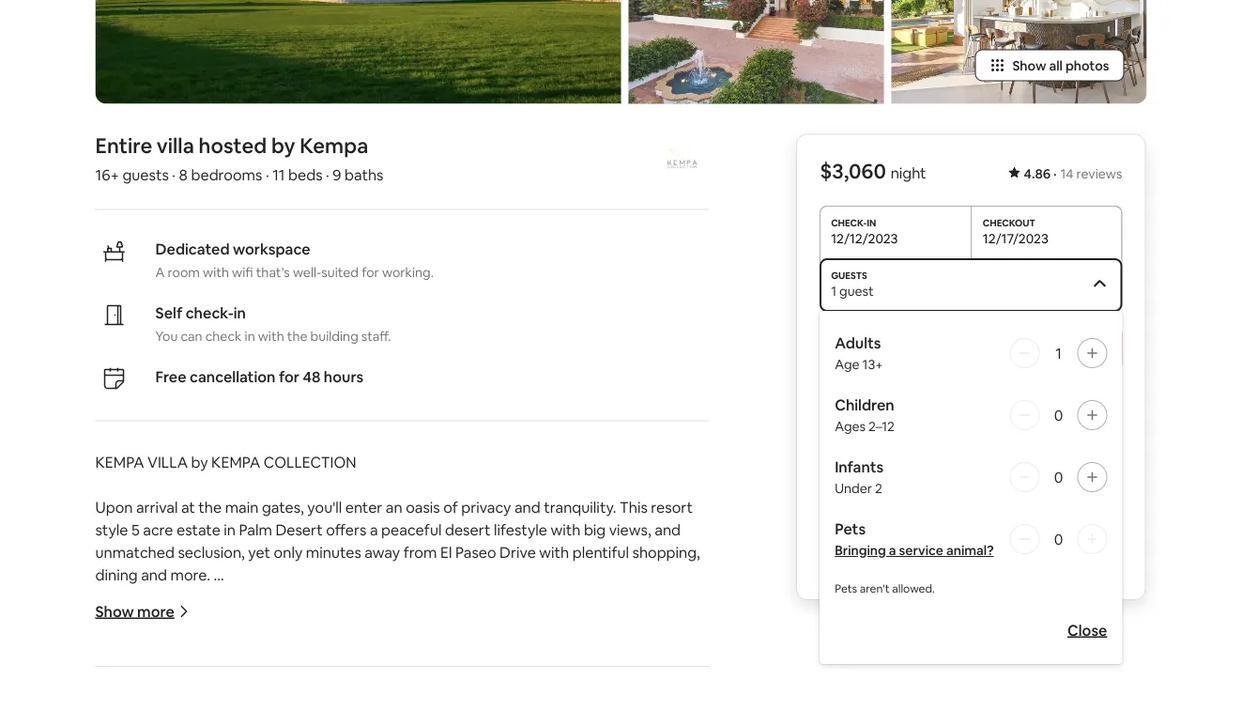 Task type: locate. For each thing, give the bounding box(es) containing it.
5 up unmatched
[[131, 521, 140, 540]]

service inside pets bringing a service animal?
[[900, 542, 944, 559]]

villa
[[157, 133, 194, 159]]

0
[[1055, 405, 1064, 425], [1055, 467, 1064, 487], [1055, 529, 1064, 549]]

night
[[891, 163, 927, 182]]

0 vertical spatial 1
[[832, 283, 837, 300]]

1 vertical spatial service
[[900, 542, 944, 559]]

2 pets from the top
[[835, 582, 858, 596]]

1 $3,060 from the top
[[820, 157, 887, 184]]

learn more about the host, kempa. image
[[657, 134, 709, 187], [657, 134, 709, 187]]

be
[[957, 386, 973, 403]]

hours
[[324, 367, 364, 387]]

a left security
[[448, 611, 457, 630]]

kempa villa i 5-acre mt view retreat ft in ad mag image 5 image
[[892, 0, 1148, 104]]

with inside self check-in you can check in with the building staff.
[[258, 327, 284, 344]]

0 vertical spatial 5
[[882, 425, 891, 444]]

1 vertical spatial in
[[245, 327, 255, 344]]

paseo
[[456, 543, 497, 562]]

fee
[[884, 459, 907, 478], [923, 493, 946, 512]]

of
[[444, 498, 458, 517]]

1 horizontal spatial show
[[1013, 57, 1047, 74]]

yet
[[1029, 386, 1048, 403], [248, 543, 271, 562]]

1 vertical spatial pets
[[835, 582, 858, 596]]

1 vertical spatial fee
[[923, 493, 946, 512]]

show inside button
[[1013, 57, 1047, 74]]

children ages 2–12
[[835, 395, 895, 435]]

1 vertical spatial 0
[[1055, 467, 1064, 487]]

pets
[[835, 519, 866, 538], [835, 582, 858, 596]]

for right suited
[[362, 264, 379, 281]]

1 for 1 guest
[[832, 283, 837, 300]]

show down dining
[[95, 602, 134, 621]]

show for show more
[[95, 602, 134, 621]]

1
[[832, 283, 837, 300], [1056, 343, 1062, 363]]

won't
[[920, 386, 954, 403]]

0 for infants
[[1055, 467, 1064, 487]]

1 horizontal spatial you
[[895, 386, 917, 403]]

1 horizontal spatial 1
[[1056, 343, 1062, 363]]

a inside pets bringing a service animal?
[[889, 542, 897, 559]]

fee right infants at the right bottom
[[884, 459, 907, 478]]

$3,060 for $3,060 night
[[820, 157, 887, 184]]

1 horizontal spatial 5
[[882, 425, 891, 444]]

1 horizontal spatial yet
[[1029, 386, 1048, 403]]

adults age 13+
[[835, 333, 884, 373]]

pets up bringing
[[835, 519, 866, 538]]

pets inside pets bringing a service animal?
[[835, 519, 866, 538]]

· left 9
[[326, 165, 330, 185]]

you
[[155, 327, 178, 344], [895, 386, 917, 403]]

2 $3,060 from the top
[[820, 425, 868, 444]]

palm
[[239, 521, 272, 540]]

for inside dedicated workspace a room with wifi that's well-suited for working.
[[362, 264, 379, 281]]

agreement
[[339, 611, 416, 630]]

service up allowed.
[[900, 542, 944, 559]]

2 0 from the top
[[1055, 467, 1064, 487]]

children
[[835, 395, 895, 414]]

el
[[441, 543, 452, 562]]

show left all
[[1013, 57, 1047, 74]]

0 vertical spatial the
[[287, 327, 308, 344]]

for left 48
[[279, 367, 300, 387]]

in right check
[[245, 327, 255, 344]]

with left wifi
[[203, 264, 229, 281]]

dining
[[95, 566, 138, 585]]

0 horizontal spatial the
[[199, 498, 222, 517]]

pets group
[[835, 519, 1108, 559]]

11
[[273, 165, 285, 185]]

9
[[333, 165, 342, 185]]

all
[[95, 611, 113, 630]]

pets for pets aren't allowed.
[[835, 582, 858, 596]]

minutes
[[306, 543, 362, 562]]

yet down palm in the left of the page
[[248, 543, 271, 562]]

fee up pets bringing a service animal?
[[923, 493, 946, 512]]

0 vertical spatial $3,060
[[820, 157, 887, 184]]

8
[[179, 165, 188, 185]]

a left signed
[[235, 611, 243, 630]]

a right bringing
[[889, 542, 897, 559]]

age
[[835, 356, 860, 373]]

taxes
[[910, 558, 948, 577]]

0 vertical spatial show
[[1013, 57, 1047, 74]]

0 for pets
[[1055, 529, 1064, 549]]

for
[[362, 264, 379, 281], [279, 367, 300, 387]]

$3,060 left night
[[820, 157, 887, 184]]

$3,060 for $3,060 x 5 nights
[[820, 425, 868, 444]]

you left won't in the right of the page
[[895, 386, 917, 403]]

0 horizontal spatial kempa
[[95, 453, 144, 472]]

1 pets from the top
[[835, 519, 866, 538]]

with up the free cancellation for 48 hours
[[258, 327, 284, 344]]

0 horizontal spatial show
[[95, 602, 134, 621]]

estate
[[177, 521, 221, 540]]

all
[[1050, 57, 1063, 74]]

in
[[234, 304, 246, 323], [245, 327, 255, 344], [224, 521, 236, 540]]

13+
[[863, 356, 884, 373]]

1 vertical spatial show
[[95, 602, 134, 621]]

1 vertical spatial $3,060
[[820, 425, 868, 444]]

from
[[404, 543, 437, 562]]

0 vertical spatial for
[[362, 264, 379, 281]]

airbnb
[[820, 493, 867, 512]]

1 horizontal spatial kempa
[[211, 453, 260, 472]]

1 inside dropdown button
[[832, 283, 837, 300]]

in up check
[[234, 304, 246, 323]]

4.86
[[1025, 165, 1051, 182]]

$2,336
[[1076, 493, 1123, 512]]

0 vertical spatial 0
[[1055, 405, 1064, 425]]

cleaning
[[820, 459, 881, 478]]

yet inside upon arrival at the main gates, you'll enter an oasis of privacy and tranquility. this resort style 5 acre estate in palm desert offers a peaceful desert lifestyle with big views, and unmatched seclusion, yet only minutes away from el paseo drive with plentiful shopping, dining and more.
[[248, 543, 271, 562]]

a up away
[[370, 521, 378, 540]]

$3,060 left x
[[820, 425, 868, 444]]

kempa villa by kempa collection
[[95, 453, 357, 472]]

1 vertical spatial 1
[[1056, 343, 1062, 363]]

1 vertical spatial yet
[[248, 543, 271, 562]]

$3,060 x 5 nights button
[[820, 425, 936, 444]]

arrival
[[136, 498, 178, 517]]

dedicated
[[155, 240, 230, 259]]

0 horizontal spatial 5
[[131, 521, 140, 540]]

entire villa hosted by kempa 16+ guests · 8 bedrooms · 11 beds · 9 baths
[[95, 133, 384, 185]]

close button
[[1059, 612, 1117, 649]]

airbnb service fee
[[820, 493, 946, 512]]

aren't
[[860, 582, 890, 596]]

and
[[515, 498, 541, 517], [655, 521, 681, 540], [141, 566, 167, 585], [419, 611, 445, 630]]

views,
[[609, 521, 652, 540]]

1 inside adults group
[[1056, 343, 1062, 363]]

0 vertical spatial pets
[[835, 519, 866, 538]]

0 inside infants group
[[1055, 467, 1064, 487]]

3 0 from the top
[[1055, 529, 1064, 549]]

pets for pets bringing a service animal?
[[835, 519, 866, 538]]

kempa villa i 5-acre mt view retreat ft in ad mag image 3 image
[[629, 0, 884, 104]]

0 vertical spatial fee
[[884, 459, 907, 478]]

0 inside children group
[[1055, 405, 1064, 425]]

· left 11
[[266, 165, 269, 185]]

room
[[168, 264, 200, 281]]

in inside upon arrival at the main gates, you'll enter an oasis of privacy and tranquility. this resort style 5 acre estate in palm desert offers a peaceful desert lifestyle with big views, and unmatched seclusion, yet only minutes away from el paseo drive with plentiful shopping, dining and more.
[[224, 521, 236, 540]]

and down unmatched
[[141, 566, 167, 585]]

kempa up 'upon'
[[95, 453, 144, 472]]

the
[[287, 327, 308, 344], [199, 498, 222, 517]]

$15,300
[[1070, 425, 1123, 444]]

the left building
[[287, 327, 308, 344]]

service
[[870, 493, 920, 512], [900, 542, 944, 559]]

service up pets bringing a service animal?
[[870, 493, 920, 512]]

0 horizontal spatial 1
[[832, 283, 837, 300]]

big
[[584, 521, 606, 540]]

in down the main
[[224, 521, 236, 540]]

0 for children
[[1055, 405, 1064, 425]]

style
[[95, 521, 128, 540]]

12/12/2023
[[832, 230, 899, 247]]

1 vertical spatial 5
[[131, 521, 140, 540]]

pets down total
[[835, 582, 858, 596]]

require
[[183, 611, 232, 630]]

1 guest button
[[820, 258, 1123, 311]]

1 0 from the top
[[1055, 405, 1064, 425]]

with inside dedicated workspace a room with wifi that's well-suited for working.
[[203, 264, 229, 281]]

pets aren't allowed.
[[835, 582, 935, 596]]

1 horizontal spatial fee
[[923, 493, 946, 512]]

wifi
[[232, 264, 253, 281]]

bringing
[[835, 542, 887, 559]]

show for show all photos
[[1013, 57, 1047, 74]]

reviews
[[1077, 165, 1123, 182]]

kempa
[[95, 453, 144, 472], [211, 453, 260, 472]]

1 horizontal spatial for
[[362, 264, 379, 281]]

0 vertical spatial you
[[155, 327, 178, 344]]

0 horizontal spatial yet
[[248, 543, 271, 562]]

5 inside upon arrival at the main gates, you'll enter an oasis of privacy and tranquility. this resort style 5 acre estate in palm desert offers a peaceful desert lifestyle with big views, and unmatched seclusion, yet only minutes away from el paseo drive with plentiful shopping, dining and more.
[[131, 521, 140, 540]]

seclusion,
[[178, 543, 245, 562]]

enter
[[345, 498, 383, 517]]

you down self
[[155, 327, 178, 344]]

1 vertical spatial for
[[279, 367, 300, 387]]

the right at
[[199, 498, 222, 517]]

kempa right by
[[211, 453, 260, 472]]

infants
[[835, 457, 884, 476]]

photos
[[1066, 57, 1110, 74]]

0 horizontal spatial you
[[155, 327, 178, 344]]

1 vertical spatial the
[[199, 498, 222, 517]]

desert
[[445, 521, 491, 540]]

with down tranquility. in the bottom of the page
[[551, 521, 581, 540]]

the inside self check-in you can check in with the building staff.
[[287, 327, 308, 344]]

yet right charged
[[1029, 386, 1048, 403]]

2 vertical spatial in
[[224, 521, 236, 540]]

0 inside pets group
[[1055, 529, 1064, 549]]

1 horizontal spatial the
[[287, 327, 308, 344]]

privacy
[[461, 498, 511, 517]]

children group
[[835, 395, 1108, 435]]

upon
[[95, 498, 133, 517]]

5 right x
[[882, 425, 891, 444]]

2 vertical spatial 0
[[1055, 529, 1064, 549]]



Task type: vqa. For each thing, say whether or not it's contained in the screenshot.
YOU'LL
yes



Task type: describe. For each thing, give the bounding box(es) containing it.
close
[[1068, 621, 1108, 640]]

0 horizontal spatial fee
[[884, 459, 907, 478]]

and up 'lifestyle'
[[515, 498, 541, 517]]

0 horizontal spatial for
[[279, 367, 300, 387]]

at
[[181, 498, 195, 517]]

12/17/2023
[[983, 230, 1049, 247]]

cleaning fee
[[820, 459, 907, 478]]

beds
[[288, 165, 323, 185]]

working.
[[382, 264, 434, 281]]

guest
[[840, 283, 874, 300]]

allowed.
[[893, 582, 935, 596]]

deposit.
[[518, 611, 575, 630]]

· left 8
[[172, 165, 176, 185]]

adults group
[[835, 333, 1108, 373]]

charged
[[976, 386, 1026, 403]]

lifestyle
[[494, 521, 548, 540]]

you'll
[[308, 498, 342, 517]]

48
[[303, 367, 321, 387]]

0 vertical spatial in
[[234, 304, 246, 323]]

villa
[[148, 453, 188, 472]]

peaceful
[[381, 521, 442, 540]]

offers
[[326, 521, 367, 540]]

16+
[[95, 165, 119, 185]]

total before taxes
[[820, 558, 948, 577]]

total
[[820, 558, 856, 577]]

animal?
[[947, 542, 994, 559]]

security
[[460, 611, 515, 630]]

self
[[155, 304, 182, 323]]

1 guest
[[832, 283, 874, 300]]

pets bringing a service animal?
[[835, 519, 994, 559]]

0 vertical spatial yet
[[1029, 386, 1048, 403]]

an
[[386, 498, 403, 517]]

by kempa
[[271, 133, 369, 159]]

free cancellation for 48 hours
[[155, 367, 364, 387]]

plentiful
[[573, 543, 629, 562]]

1 vertical spatial you
[[895, 386, 917, 403]]

0 vertical spatial service
[[870, 493, 920, 512]]

bookings
[[116, 611, 179, 630]]

resort
[[651, 498, 693, 517]]

show all photos button
[[976, 49, 1125, 81]]

more
[[137, 602, 175, 621]]

bedrooms
[[191, 165, 262, 185]]

show all photos
[[1013, 57, 1110, 74]]

2
[[876, 480, 883, 497]]

$3,060 x 5 nights
[[820, 425, 936, 444]]

show more button
[[95, 602, 190, 621]]

baths
[[345, 165, 384, 185]]

by
[[191, 453, 208, 472]]

$18,886
[[1068, 558, 1123, 577]]

$3,060 night
[[820, 157, 927, 184]]

with right "drive"
[[540, 543, 570, 562]]

upon arrival at the main gates, you'll enter an oasis of privacy and tranquility. this resort style 5 acre estate in palm desert offers a peaceful desert lifestyle with big views, and unmatched seclusion, yet only minutes away from el paseo drive with plentiful shopping, dining and more.
[[95, 498, 704, 585]]

entire
[[95, 133, 152, 159]]

staff.
[[362, 327, 391, 344]]

x
[[871, 425, 879, 444]]

hosted
[[199, 133, 267, 159]]

suited
[[322, 264, 359, 281]]

· left 14
[[1054, 165, 1057, 182]]

cancellation
[[190, 367, 276, 387]]

drive
[[500, 543, 536, 562]]

4.86 · 14 reviews
[[1025, 165, 1123, 182]]

away
[[365, 543, 400, 562]]

well-
[[293, 264, 322, 281]]

14
[[1061, 165, 1074, 182]]

under
[[835, 480, 873, 497]]

building
[[311, 327, 359, 344]]

a inside upon arrival at the main gates, you'll enter an oasis of privacy and tranquility. this resort style 5 acre estate in palm desert offers a peaceful desert lifestyle with big views, and unmatched seclusion, yet only minutes away from el paseo drive with plentiful shopping, dining and more.
[[370, 521, 378, 540]]

and up shopping,
[[655, 521, 681, 540]]

and right the agreement
[[419, 611, 445, 630]]

bringing a service animal? button
[[835, 542, 994, 559]]

acre
[[143, 521, 173, 540]]

2 kempa from the left
[[211, 453, 260, 472]]

can
[[181, 327, 203, 344]]

kempa villa i 5-acre mt view retreat ft in ad mag image 1 image
[[95, 0, 621, 104]]

nights
[[894, 425, 936, 444]]

tranquility.
[[544, 498, 617, 517]]

you won't be charged yet
[[895, 386, 1048, 403]]

all bookings require a signed rental agreement and a security deposit.
[[95, 611, 575, 630]]

only
[[274, 543, 303, 562]]

infants group
[[835, 457, 1108, 497]]

you inside self check-in you can check in with the building staff.
[[155, 327, 178, 344]]

main
[[225, 498, 259, 517]]

the inside upon arrival at the main gates, you'll enter an oasis of privacy and tranquility. this resort style 5 acre estate in palm desert offers a peaceful desert lifestyle with big views, and unmatched seclusion, yet only minutes away from el paseo drive with plentiful shopping, dining and more.
[[199, 498, 222, 517]]

infants under 2
[[835, 457, 884, 497]]

this
[[620, 498, 648, 517]]

1 kempa from the left
[[95, 453, 144, 472]]

signed
[[247, 611, 293, 630]]

check
[[205, 327, 242, 344]]

desert
[[276, 521, 323, 540]]

guests
[[123, 165, 169, 185]]

self check-in you can check in with the building staff.
[[155, 304, 391, 344]]

shopping,
[[633, 543, 701, 562]]

1 for 1
[[1056, 343, 1062, 363]]

dedicated workspace a room with wifi that's well-suited for working.
[[155, 240, 434, 281]]



